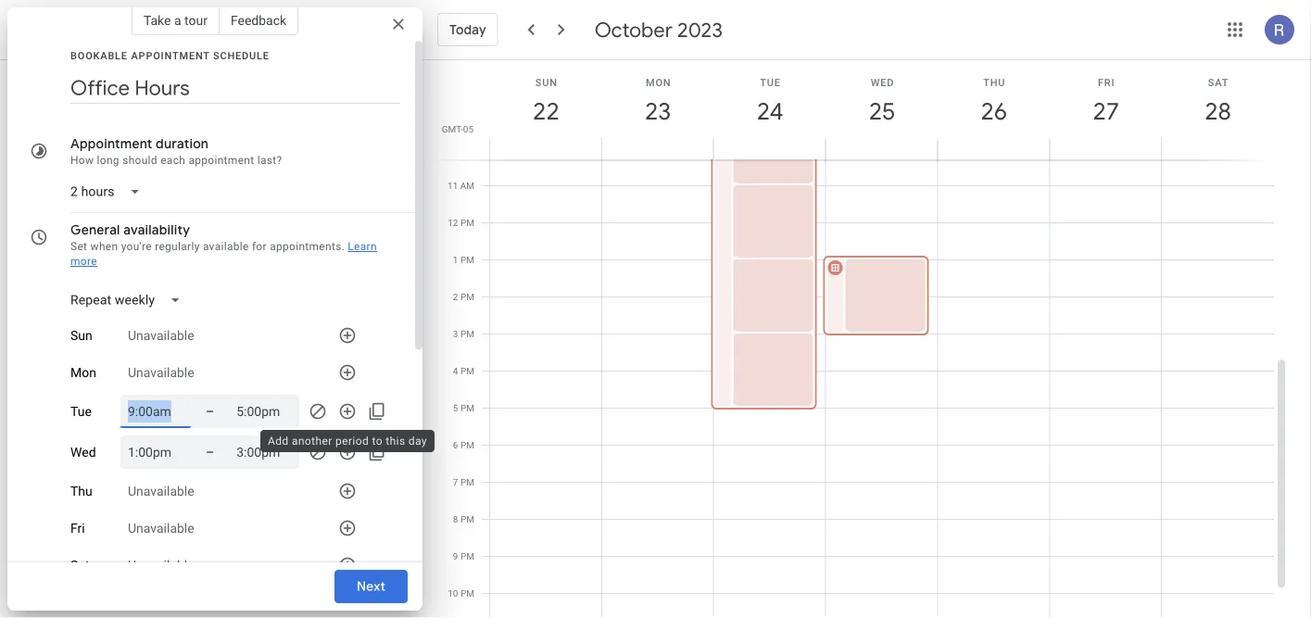 Task type: vqa. For each thing, say whether or not it's contained in the screenshot.
Text Box
no



Task type: locate. For each thing, give the bounding box(es) containing it.
3 pm from the top
[[460, 291, 474, 303]]

wed inside "wed 25"
[[871, 76, 894, 88]]

10 pm
[[448, 588, 474, 599]]

today button
[[437, 7, 498, 52]]

1
[[453, 254, 458, 265]]

pm right 8
[[460, 514, 474, 525]]

unavailable
[[128, 328, 194, 343], [128, 365, 194, 380], [128, 483, 194, 499], [128, 520, 194, 536], [128, 558, 194, 573]]

tuesday, october 24 element
[[749, 90, 791, 132]]

more
[[70, 255, 97, 268]]

pm right 10
[[460, 588, 474, 599]]

pm right 5
[[460, 403, 474, 414]]

4 pm from the top
[[460, 328, 474, 340]]

7
[[453, 477, 458, 488]]

sun down more
[[70, 328, 92, 343]]

learn more link
[[70, 240, 377, 268]]

tour
[[184, 13, 207, 28]]

3 unavailable from the top
[[128, 483, 194, 499]]

0 vertical spatial mon
[[646, 76, 671, 88]]

11 am
[[448, 180, 474, 191]]

1 horizontal spatial sat
[[1208, 76, 1229, 88]]

mon inside mon 23
[[646, 76, 671, 88]]

0 vertical spatial fri
[[1098, 76, 1115, 88]]

tue up the tuesday, october 24 element
[[760, 76, 781, 88]]

sun for sun 22
[[535, 76, 558, 88]]

0 horizontal spatial fri
[[70, 520, 85, 536]]

pm right 3
[[460, 328, 474, 340]]

october
[[595, 17, 673, 43]]

fri
[[1098, 76, 1115, 88], [70, 520, 85, 536]]

wednesday, october 25 element
[[861, 90, 903, 132]]

another
[[292, 435, 333, 448]]

pm for 5 pm
[[460, 403, 474, 414]]

6
[[453, 440, 458, 451]]

1 vertical spatial fri
[[70, 520, 85, 536]]

pm for 3 pm
[[460, 328, 474, 340]]

6 pm
[[453, 440, 474, 451]]

should
[[122, 154, 157, 167]]

wed for wed 25
[[871, 76, 894, 88]]

1 pm from the top
[[460, 217, 474, 228]]

1 vertical spatial thu
[[70, 483, 92, 499]]

10 pm from the top
[[460, 551, 474, 562]]

4 pm
[[453, 366, 474, 377]]

sun for sun
[[70, 328, 92, 343]]

unavailable for sat
[[128, 558, 194, 573]]

1 horizontal spatial wed
[[871, 76, 894, 88]]

regularly
[[155, 240, 200, 253]]

1 vertical spatial mon
[[70, 365, 96, 380]]

0 vertical spatial wed
[[871, 76, 894, 88]]

wed for wed
[[70, 445, 96, 460]]

available
[[203, 240, 249, 253]]

wed
[[871, 76, 894, 88], [70, 445, 96, 460]]

pm right 6
[[460, 440, 474, 451]]

26 column header
[[937, 60, 1050, 160]]

– right start time on tuesdays text field
[[206, 404, 214, 419]]

thu 26
[[980, 76, 1006, 126]]

2 – from the top
[[206, 444, 214, 460]]

5 unavailable from the top
[[128, 558, 194, 573]]

learn more
[[70, 240, 377, 268]]

0 vertical spatial sat
[[1208, 76, 1229, 88]]

last?
[[257, 154, 282, 167]]

appointment
[[188, 154, 254, 167]]

0 horizontal spatial wed
[[70, 445, 96, 460]]

4
[[453, 366, 458, 377]]

0 horizontal spatial mon
[[70, 365, 96, 380]]

tue left start time on tuesdays text field
[[70, 404, 92, 419]]

11
[[448, 180, 458, 191]]

1 vertical spatial sat
[[70, 558, 89, 573]]

wed left start time on wednesdays text field
[[70, 445, 96, 460]]

sat for sat 28
[[1208, 76, 1229, 88]]

12
[[448, 217, 458, 228]]

5 pm from the top
[[460, 366, 474, 377]]

unavailable for mon
[[128, 365, 194, 380]]

1 – from the top
[[206, 404, 214, 419]]

2 unavailable from the top
[[128, 365, 194, 380]]

thu
[[983, 76, 1006, 88], [70, 483, 92, 499]]

next button
[[334, 564, 408, 609]]

0 horizontal spatial tue
[[70, 404, 92, 419]]

appointments.
[[270, 240, 345, 253]]

2 pm from the top
[[460, 254, 474, 265]]

3
[[453, 328, 458, 340]]

26
[[980, 96, 1006, 126]]

05
[[463, 123, 473, 134]]

period
[[336, 435, 369, 448]]

pm for 7 pm
[[460, 477, 474, 488]]

Start time on Wednesdays text field
[[128, 441, 183, 463]]

pm right the 7
[[460, 477, 474, 488]]

– for wed
[[206, 444, 214, 460]]

sun
[[535, 76, 558, 88], [70, 328, 92, 343]]

pm right 2
[[460, 291, 474, 303]]

mon
[[646, 76, 671, 88], [70, 365, 96, 380]]

pm
[[460, 217, 474, 228], [460, 254, 474, 265], [460, 291, 474, 303], [460, 328, 474, 340], [460, 366, 474, 377], [460, 403, 474, 414], [460, 440, 474, 451], [460, 477, 474, 488], [460, 514, 474, 525], [460, 551, 474, 562], [460, 588, 474, 599]]

pm right the 9
[[460, 551, 474, 562]]

6 pm from the top
[[460, 403, 474, 414]]

None field
[[63, 175, 155, 208], [63, 284, 196, 317], [63, 175, 155, 208], [63, 284, 196, 317]]

unavailable for sun
[[128, 328, 194, 343]]

1 horizontal spatial mon
[[646, 76, 671, 88]]

next
[[357, 578, 385, 595]]

pm right the 12 at the top left of the page
[[460, 217, 474, 228]]

8 pm from the top
[[460, 477, 474, 488]]

0 vertical spatial thu
[[983, 76, 1006, 88]]

28 column header
[[1161, 60, 1274, 160]]

sun up the sunday, october 22 element
[[535, 76, 558, 88]]

pm right the 1
[[460, 254, 474, 265]]

1 pm
[[453, 254, 474, 265]]

gmt-05
[[442, 123, 473, 134]]

tue inside tue 24
[[760, 76, 781, 88]]

long
[[97, 154, 119, 167]]

tue for tue 24
[[760, 76, 781, 88]]

add another period to this day
[[268, 435, 427, 448]]

gmt-
[[442, 123, 463, 134]]

5 pm
[[453, 403, 474, 414]]

–
[[206, 404, 214, 419], [206, 444, 214, 460]]

End time on Wednesdays text field
[[236, 441, 292, 463]]

1 unavailable from the top
[[128, 328, 194, 343]]

10
[[448, 588, 458, 599]]

9 pm from the top
[[460, 514, 474, 525]]

set
[[70, 240, 87, 253]]

1 vertical spatial –
[[206, 444, 214, 460]]

– right start time on wednesdays text field
[[206, 444, 214, 460]]

0 horizontal spatial thu
[[70, 483, 92, 499]]

sun inside the sun 22
[[535, 76, 558, 88]]

4 unavailable from the top
[[128, 520, 194, 536]]

7 pm from the top
[[460, 440, 474, 451]]

fri inside fri 27
[[1098, 76, 1115, 88]]

11 pm from the top
[[460, 588, 474, 599]]

sat inside sat 28
[[1208, 76, 1229, 88]]

sat
[[1208, 76, 1229, 88], [70, 558, 89, 573]]

25 column header
[[825, 60, 938, 160]]

End time on Tuesdays text field
[[236, 400, 292, 423]]

1 horizontal spatial tue
[[760, 76, 781, 88]]

1 horizontal spatial sun
[[535, 76, 558, 88]]

1 horizontal spatial thu
[[983, 76, 1006, 88]]

sat 28
[[1204, 76, 1230, 126]]

– for tue
[[206, 404, 214, 419]]

0 horizontal spatial sat
[[70, 558, 89, 573]]

0 vertical spatial sun
[[535, 76, 558, 88]]

1 horizontal spatial fri
[[1098, 76, 1115, 88]]

pm for 4 pm
[[460, 366, 474, 377]]

9
[[453, 551, 458, 562]]

pm right 4
[[460, 366, 474, 377]]

feedback button
[[219, 6, 298, 35]]

Start time on Tuesdays text field
[[128, 400, 183, 423]]

appointment
[[70, 135, 152, 152]]

9 pm
[[453, 551, 474, 562]]

grid
[[430, 60, 1289, 618]]

0 vertical spatial –
[[206, 404, 214, 419]]

1 vertical spatial wed
[[70, 445, 96, 460]]

bookable
[[70, 50, 128, 61]]

mon for mon 23
[[646, 76, 671, 88]]

tue
[[760, 76, 781, 88], [70, 404, 92, 419]]

thu inside "thu 26"
[[983, 76, 1006, 88]]

sun 22
[[532, 76, 558, 126]]

a
[[174, 13, 181, 28]]

2
[[453, 291, 458, 303]]

0 horizontal spatial sun
[[70, 328, 92, 343]]

1 vertical spatial tue
[[70, 404, 92, 419]]

wed up wednesday, october 25 element
[[871, 76, 894, 88]]

1 vertical spatial sun
[[70, 328, 92, 343]]

0 vertical spatial tue
[[760, 76, 781, 88]]



Task type: describe. For each thing, give the bounding box(es) containing it.
pm for 12 pm
[[460, 217, 474, 228]]

28
[[1204, 96, 1230, 126]]

friday, october 27 element
[[1085, 90, 1127, 132]]

duration
[[156, 135, 209, 152]]

pm for 1 pm
[[460, 254, 474, 265]]

5
[[453, 403, 458, 414]]

tue for tue
[[70, 404, 92, 419]]

mon for mon
[[70, 365, 96, 380]]

22 column header
[[489, 60, 602, 160]]

wed 25
[[868, 76, 894, 126]]

24 column header
[[713, 60, 826, 160]]

each
[[160, 154, 185, 167]]

pm for 6 pm
[[460, 440, 474, 451]]

3 pm
[[453, 328, 474, 340]]

fri 27
[[1092, 76, 1118, 126]]

october 2023
[[595, 17, 723, 43]]

pm for 8 pm
[[460, 514, 474, 525]]

sunday, october 22 element
[[525, 90, 567, 132]]

take a tour button
[[131, 6, 219, 35]]

monday, october 23 element
[[637, 90, 679, 132]]

saturday, october 28 element
[[1197, 90, 1239, 132]]

learn
[[348, 240, 377, 253]]

thu for thu
[[70, 483, 92, 499]]

for
[[252, 240, 267, 253]]

you're
[[121, 240, 152, 253]]

bookable appointment schedule
[[70, 50, 269, 61]]

unavailable for thu
[[128, 483, 194, 499]]

2 pm
[[453, 291, 474, 303]]

take
[[144, 13, 171, 28]]

this
[[386, 435, 406, 448]]

availability
[[123, 221, 190, 238]]

fri for fri 27
[[1098, 76, 1115, 88]]

schedule
[[213, 50, 269, 61]]

add
[[268, 435, 289, 448]]

to
[[372, 435, 383, 448]]

fri for fri
[[70, 520, 85, 536]]

pm for 2 pm
[[460, 291, 474, 303]]

thu for thu 26
[[983, 76, 1006, 88]]

feedback
[[231, 13, 286, 28]]

2023
[[677, 17, 723, 43]]

appointment duration how long should each appointment last?
[[70, 135, 282, 167]]

pm for 9 pm
[[460, 551, 474, 562]]

how
[[70, 154, 94, 167]]

27 column header
[[1049, 60, 1162, 160]]

Add title text field
[[70, 74, 400, 102]]

mon 23
[[644, 76, 671, 126]]

thursday, october 26 element
[[973, 90, 1015, 132]]

12 pm
[[448, 217, 474, 228]]

22
[[532, 96, 558, 126]]

7 pm
[[453, 477, 474, 488]]

general availability
[[70, 221, 190, 238]]

sat for sat
[[70, 558, 89, 573]]

grid containing 22
[[430, 60, 1289, 618]]

take a tour
[[144, 13, 207, 28]]

set when you're regularly available for appointments.
[[70, 240, 345, 253]]

25
[[868, 96, 894, 126]]

general
[[70, 221, 120, 238]]

tue 24
[[756, 76, 782, 126]]

8
[[453, 514, 458, 525]]

appointment
[[131, 50, 210, 61]]

24
[[756, 96, 782, 126]]

27
[[1092, 96, 1118, 126]]

am
[[460, 180, 474, 191]]

8 pm
[[453, 514, 474, 525]]

unavailable for fri
[[128, 520, 194, 536]]

23 column header
[[601, 60, 714, 160]]

day
[[409, 435, 427, 448]]

pm for 10 pm
[[460, 588, 474, 599]]

when
[[90, 240, 118, 253]]

today
[[449, 21, 486, 38]]

23
[[644, 96, 670, 126]]



